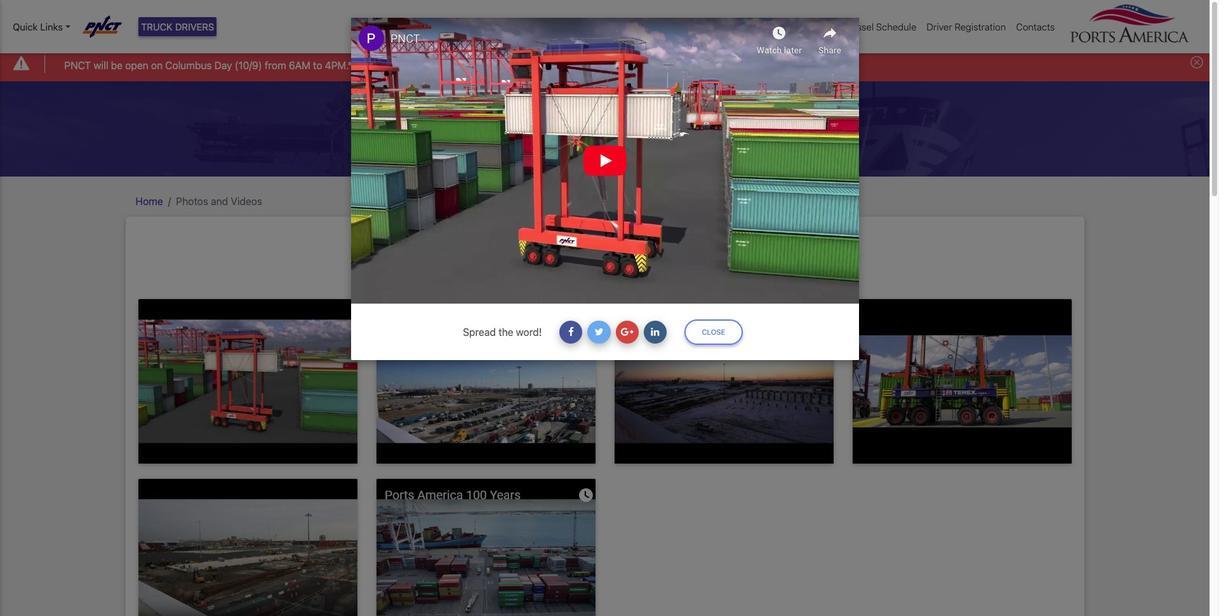 Task type: locate. For each thing, give the bounding box(es) containing it.
1 vertical spatial home
[[136, 195, 163, 207]]

1 vertical spatial for
[[660, 276, 672, 287]]

1 horizontal spatial the
[[675, 276, 690, 287]]

photos
[[525, 118, 585, 142], [176, 195, 208, 207]]

1 vertical spatial photos and videos
[[176, 195, 262, 207]]

(10/9)
[[235, 59, 262, 71]]

1 vertical spatial the
[[499, 327, 514, 338]]

rail
[[821, 21, 836, 32]]

read
[[634, 276, 657, 287]]

terminal
[[592, 276, 631, 287]]

the left future.
[[675, 276, 690, 287]]

quick links link
[[13, 20, 70, 34]]

quick links
[[13, 21, 63, 32]]

1 vertical spatial videos
[[231, 195, 262, 207]]

home
[[673, 21, 698, 32], [136, 195, 163, 207]]

for
[[384, 59, 396, 71], [660, 276, 672, 287]]

vessel schedule
[[846, 21, 917, 32]]

1 horizontal spatial videos
[[626, 118, 685, 142]]

video image
[[138, 299, 357, 464], [376, 299, 596, 464], [615, 299, 834, 464], [853, 299, 1072, 464], [138, 479, 357, 616], [376, 479, 596, 616]]

the left word!
[[499, 327, 514, 338]]

home link
[[668, 15, 703, 39], [136, 195, 163, 207]]

close
[[702, 328, 726, 336]]

1 horizontal spatial home link
[[668, 15, 703, 39]]

and
[[589, 118, 622, 142], [211, 195, 228, 207]]

6am
[[289, 59, 310, 71]]

1 horizontal spatial photos and videos
[[525, 118, 685, 142]]

0 horizontal spatial and
[[211, 195, 228, 207]]

for right read
[[660, 276, 672, 287]]

1 horizontal spatial and
[[589, 118, 622, 142]]

day
[[215, 59, 232, 71]]

will
[[94, 59, 108, 71]]

contacts
[[1017, 21, 1055, 32]]

0 horizontal spatial for
[[384, 59, 396, 71]]

details*
[[399, 59, 435, 71]]

gallery
[[593, 244, 679, 268]]

0 vertical spatial home link
[[668, 15, 703, 39]]

vessel schedule link
[[841, 15, 922, 39]]

0 vertical spatial for
[[384, 59, 396, 71]]

be
[[111, 59, 123, 71]]

1 vertical spatial home link
[[136, 195, 163, 207]]

quick
[[13, 21, 38, 32]]

safety link
[[778, 15, 816, 39]]

driver registration
[[927, 21, 1006, 32]]

0 vertical spatial the
[[675, 276, 690, 287]]

4pm.*click
[[325, 59, 381, 71]]

1 horizontal spatial home
[[673, 21, 698, 32]]

0 vertical spatial photos and videos
[[525, 118, 685, 142]]

videos
[[626, 118, 685, 142], [231, 195, 262, 207]]

pnct
[[64, 59, 91, 71]]

safety
[[783, 21, 811, 32]]

pnct will be open on columbus day (10/9) from 6am to 4pm.*click for details*
[[64, 59, 435, 71]]

the
[[675, 276, 690, 287], [499, 327, 514, 338]]

0 vertical spatial photos
[[525, 118, 585, 142]]

0 horizontal spatial photos
[[176, 195, 208, 207]]

from
[[265, 59, 286, 71]]

for inside alert
[[384, 59, 396, 71]]

contacts link
[[1012, 15, 1061, 39]]

0 vertical spatial home
[[673, 21, 698, 32]]

for left details*
[[384, 59, 396, 71]]

0 vertical spatial videos
[[626, 118, 685, 142]]

pnct will be open on columbus day (10/9) from 6am to 4pm.*click for details* alert
[[0, 47, 1210, 81]]

port
[[485, 276, 504, 287]]

photos and videos
[[525, 118, 685, 142], [176, 195, 262, 207]]

video gallery
[[531, 244, 679, 268]]



Task type: describe. For each thing, give the bounding box(es) containing it.
video
[[531, 244, 588, 268]]

0 horizontal spatial home
[[136, 195, 163, 207]]

spread the word!
[[463, 327, 542, 338]]

driver
[[927, 21, 953, 32]]

rail link
[[816, 15, 841, 39]]

1 horizontal spatial photos
[[525, 118, 585, 142]]

word!
[[516, 327, 542, 338]]

0 horizontal spatial videos
[[231, 195, 262, 207]]

links
[[40, 21, 63, 32]]

close image
[[1191, 56, 1204, 69]]

driver registration link
[[922, 15, 1012, 39]]

0 horizontal spatial home link
[[136, 195, 163, 207]]

port newark container terminal read for the future.
[[485, 276, 725, 287]]

close button
[[685, 320, 743, 345]]

schedule
[[877, 21, 917, 32]]

vessel
[[846, 21, 874, 32]]

on
[[151, 59, 163, 71]]

1 horizontal spatial for
[[660, 276, 672, 287]]

pnct will be open on columbus day (10/9) from 6am to 4pm.*click for details* link
[[64, 58, 435, 73]]

0 vertical spatial and
[[589, 118, 622, 142]]

1 vertical spatial and
[[211, 195, 228, 207]]

0 horizontal spatial the
[[499, 327, 514, 338]]

0 horizontal spatial photos and videos
[[176, 195, 262, 207]]

spread
[[463, 327, 496, 338]]

open
[[125, 59, 148, 71]]

1 vertical spatial photos
[[176, 195, 208, 207]]

container
[[544, 276, 589, 287]]

to
[[313, 59, 322, 71]]

future.
[[693, 276, 725, 287]]

columbus
[[165, 59, 212, 71]]

registration
[[955, 21, 1006, 32]]

newark
[[507, 276, 542, 287]]



Task type: vqa. For each thing, say whether or not it's contained in the screenshot.
least
no



